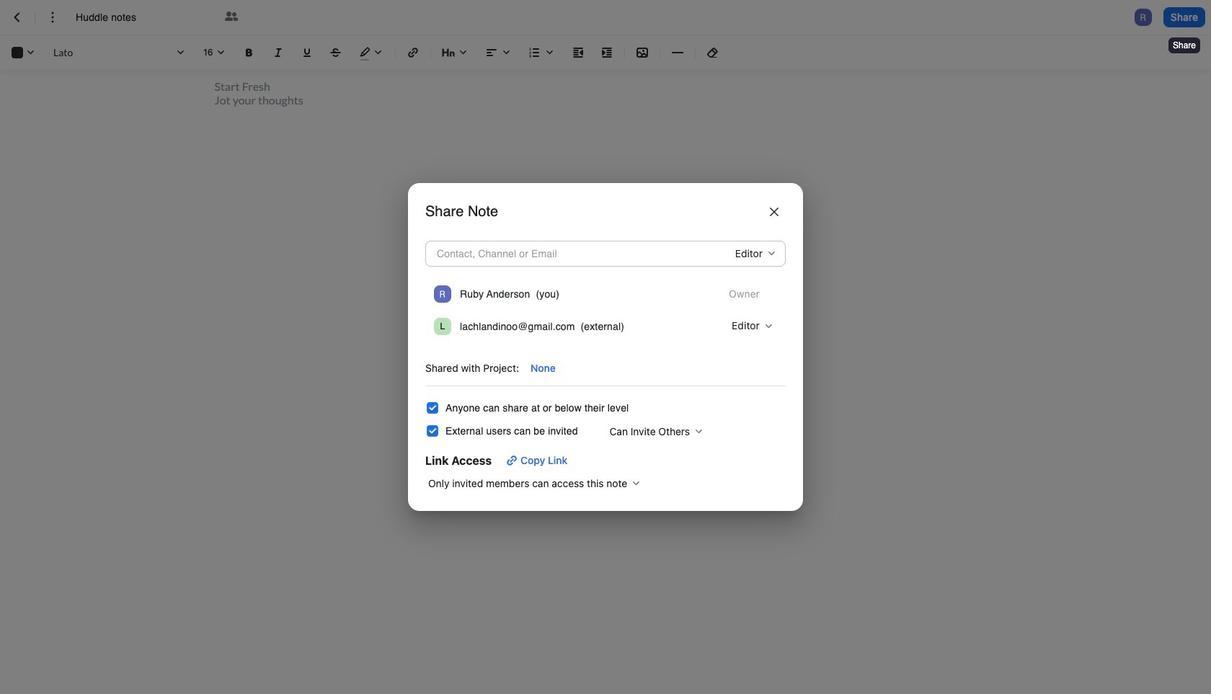 Task type: locate. For each thing, give the bounding box(es) containing it.
0 vertical spatial menu item
[[431, 282, 780, 308]]

divider line image
[[672, 47, 684, 58]]

permission element
[[721, 284, 778, 305]]

close image
[[770, 208, 779, 217]]

copy link image
[[504, 452, 521, 469]]

None text field
[[76, 10, 211, 25]]

bold image
[[241, 44, 258, 61]]

menu item
[[431, 282, 780, 308], [431, 313, 780, 339]]

None field
[[727, 244, 780, 264], [721, 284, 778, 305], [724, 316, 778, 337], [601, 422, 708, 442], [426, 474, 645, 494], [727, 244, 780, 264], [721, 284, 778, 305], [724, 316, 778, 337], [601, 422, 708, 442], [426, 474, 645, 494]]

menu
[[426, 276, 786, 351]]

clear style image
[[705, 44, 722, 61]]

decrease indent image
[[570, 44, 587, 61]]

1 vertical spatial menu item
[[431, 313, 780, 339]]

tooltip
[[1168, 27, 1202, 55]]

shared element
[[223, 9, 240, 26]]

dialog
[[408, 183, 804, 511]]



Task type: describe. For each thing, give the bounding box(es) containing it.
ruby anderson image
[[434, 286, 452, 303]]

1 menu item from the top
[[431, 282, 780, 308]]

link image
[[405, 44, 422, 61]]

insert image image
[[634, 44, 651, 61]]

italic image
[[270, 44, 287, 61]]

2 menu item from the top
[[431, 313, 780, 339]]

strikethrough image
[[327, 44, 345, 61]]

all notes image
[[9, 9, 26, 26]]

underline image
[[299, 44, 316, 61]]

Contact, Channel or Email text field
[[434, 244, 691, 264]]

shared image
[[223, 9, 240, 26]]

increase indent image
[[599, 44, 616, 61]]



Task type: vqa. For each thing, say whether or not it's contained in the screenshot.
All Notes IMAGE
yes



